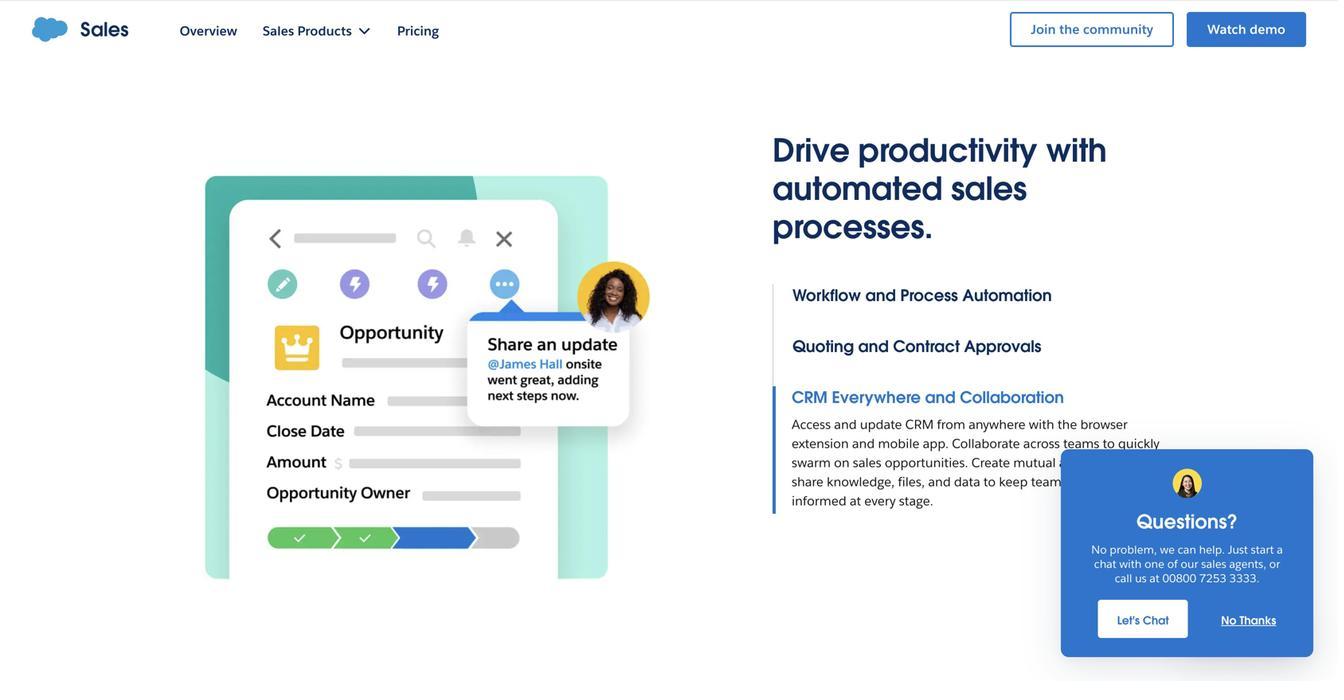 Task type: locate. For each thing, give the bounding box(es) containing it.
contact us 00800 7253 3333
[[942, 12, 1037, 46]]

with
[[1046, 130, 1107, 171], [1029, 416, 1055, 433]]

0 vertical spatial crm
[[792, 387, 828, 408]]

and
[[925, 387, 956, 408], [834, 416, 857, 433], [852, 435, 875, 452], [1145, 455, 1167, 471], [928, 474, 951, 490], [1071, 474, 1094, 490]]

crm
[[792, 387, 828, 408], [906, 416, 934, 433]]

no thanks button
[[1222, 600, 1277, 638]]

and inside crm everywhere and collaboration dropdown button
[[925, 387, 956, 408]]

every
[[865, 493, 896, 509]]

1 vertical spatial sales
[[853, 455, 882, 471]]

let's chat button inside the chat region
[[1098, 600, 1188, 638]]

and down update
[[852, 435, 875, 452]]

1 vertical spatial crm
[[906, 416, 934, 433]]

keep
[[999, 474, 1028, 490]]

contact us link
[[961, 12, 1018, 27]]

0 horizontal spatial crm
[[792, 387, 828, 408]]

teams
[[1064, 435, 1100, 452], [1031, 474, 1068, 490]]

customer
[[1097, 474, 1152, 490]]

chat left no
[[1143, 614, 1169, 628]]

let's chat
[[1118, 614, 1169, 628], [1226, 625, 1278, 639]]

chat right no
[[1252, 625, 1278, 639]]

plans
[[1110, 455, 1141, 471]]

automated
[[773, 169, 943, 209]]

site tools navigation
[[914, 10, 1307, 54]]

0 vertical spatial teams
[[1064, 435, 1100, 452]]

let's chat inside 'button'
[[1118, 614, 1169, 628]]

crm everywhere and collaboration button
[[792, 386, 1179, 409]]

quickly
[[1119, 435, 1160, 452]]

crm up app.
[[906, 416, 934, 433]]

drive productivity with automated sales processes.
[[773, 130, 1107, 247]]

0 horizontal spatial chat
[[1143, 614, 1169, 628]]

0 vertical spatial sales
[[951, 169, 1027, 209]]

to down create
[[984, 474, 996, 490]]

questions?
[[1137, 510, 1238, 534]]

to
[[1103, 435, 1115, 452], [984, 474, 996, 490]]

0 vertical spatial with
[[1046, 130, 1107, 171]]

sales
[[951, 169, 1027, 209], [853, 455, 882, 471]]

teams down mutual on the right
[[1031, 474, 1068, 490]]

1 horizontal spatial crm
[[906, 416, 934, 433]]

create
[[972, 455, 1010, 471]]

0 vertical spatial to
[[1103, 435, 1115, 452]]

extension
[[792, 435, 849, 452]]

1 vertical spatial with
[[1029, 416, 1055, 433]]

chat region
[[1061, 449, 1314, 657]]

sales inside access and update crm from anywhere with the browser extension and mobile app. collaborate across teams to quickly swarm on sales opportunities. create mutual account plans and share knowledge, files, and data to keep teams and customer informed at every stage.
[[853, 455, 882, 471]]

app.
[[923, 435, 949, 452]]

sales
[[80, 17, 129, 42]]

data
[[954, 474, 981, 490]]

chat
[[1143, 614, 1169, 628], [1252, 625, 1278, 639]]

to down browser
[[1103, 435, 1115, 452]]

opportunities.
[[885, 455, 969, 471]]

on
[[834, 455, 850, 471]]

no thanks
[[1222, 614, 1277, 628]]

collaborate
[[952, 435, 1020, 452]]

us
[[1005, 12, 1018, 27]]

files,
[[898, 474, 925, 490]]

let's
[[1118, 614, 1140, 628], [1226, 625, 1249, 639]]

1 horizontal spatial let's
[[1226, 625, 1249, 639]]

questions? element
[[1061, 449, 1314, 534]]

teams up account
[[1064, 435, 1100, 452]]

access
[[792, 416, 831, 433]]

crm up access
[[792, 387, 828, 408]]

and up from
[[925, 387, 956, 408]]

1 horizontal spatial sales
[[951, 169, 1027, 209]]

across
[[1024, 435, 1060, 452]]

let's chat button
[[1098, 600, 1188, 638], [1180, 613, 1307, 651]]

and down quickly on the right bottom
[[1145, 455, 1167, 471]]

0 horizontal spatial sales
[[853, 455, 882, 471]]

0 horizontal spatial to
[[984, 474, 996, 490]]

0 horizontal spatial let's
[[1118, 614, 1140, 628]]

contact
[[961, 12, 1002, 27]]

0 horizontal spatial let's chat
[[1118, 614, 1169, 628]]



Task type: vqa. For each thing, say whether or not it's contained in the screenshot.
from
yes



Task type: describe. For each thing, give the bounding box(es) containing it.
drive
[[773, 130, 850, 171]]

and down opportunities.
[[928, 474, 951, 490]]

no
[[1222, 614, 1237, 628]]

00800
[[942, 31, 976, 46]]

browser
[[1081, 416, 1128, 433]]

let's inside 'button'
[[1118, 614, 1140, 628]]

knowledge,
[[827, 474, 895, 490]]

1 horizontal spatial to
[[1103, 435, 1115, 452]]

salesforce context menu utility navigation
[[998, 10, 1307, 49]]

1 vertical spatial teams
[[1031, 474, 1068, 490]]

sales link
[[32, 17, 129, 42]]

chat inside 'button'
[[1143, 614, 1169, 628]]

share
[[792, 474, 824, 490]]

account
[[1059, 455, 1107, 471]]

1 horizontal spatial chat
[[1252, 625, 1278, 639]]

and down account
[[1071, 474, 1094, 490]]

mobile
[[878, 435, 920, 452]]

and up extension
[[834, 416, 857, 433]]

anywhere
[[969, 416, 1026, 433]]

processes.
[[773, 207, 933, 247]]

update
[[860, 416, 902, 433]]

swarm
[[792, 455, 831, 471]]

crm inside access and update crm from anywhere with the browser extension and mobile app. collaborate across teams to quickly swarm on sales opportunities. create mutual account plans and share knowledge, files, and data to keep teams and customer informed at every stage.
[[906, 416, 934, 433]]

thanks
[[1240, 614, 1277, 628]]

productivity
[[859, 130, 1038, 171]]

3333
[[1009, 31, 1037, 46]]

at
[[850, 493, 861, 509]]

the
[[1058, 416, 1078, 433]]

1 vertical spatial to
[[984, 474, 996, 490]]

collaboration
[[960, 387, 1064, 408]]

everywhere
[[832, 387, 921, 408]]

with inside access and update crm from anywhere with the browser extension and mobile app. collaborate across teams to quickly swarm on sales opportunities. create mutual account plans and share knowledge, files, and data to keep teams and customer informed at every stage.
[[1029, 416, 1055, 433]]

crm everywhere and collaboration
[[792, 387, 1064, 408]]

crm inside dropdown button
[[792, 387, 828, 408]]

informed
[[792, 493, 847, 509]]

1 horizontal spatial let's chat
[[1226, 625, 1278, 639]]

with inside drive productivity with automated sales processes.
[[1046, 130, 1107, 171]]

access and update crm from anywhere with the browser extension and mobile app. collaborate across teams to quickly swarm on sales opportunities. create mutual account plans and share knowledge, files, and data to keep teams and customer informed at every stage.
[[792, 416, 1167, 509]]

mutual
[[1014, 455, 1056, 471]]

sales inside drive productivity with automated sales processes.
[[951, 169, 1027, 209]]

from
[[937, 416, 966, 433]]

stage.
[[899, 493, 934, 509]]

a dashboard shows opportunity details broken down by owner, opportunity name, and account name. image
[[159, 131, 653, 625]]

7253
[[979, 31, 1006, 46]]



